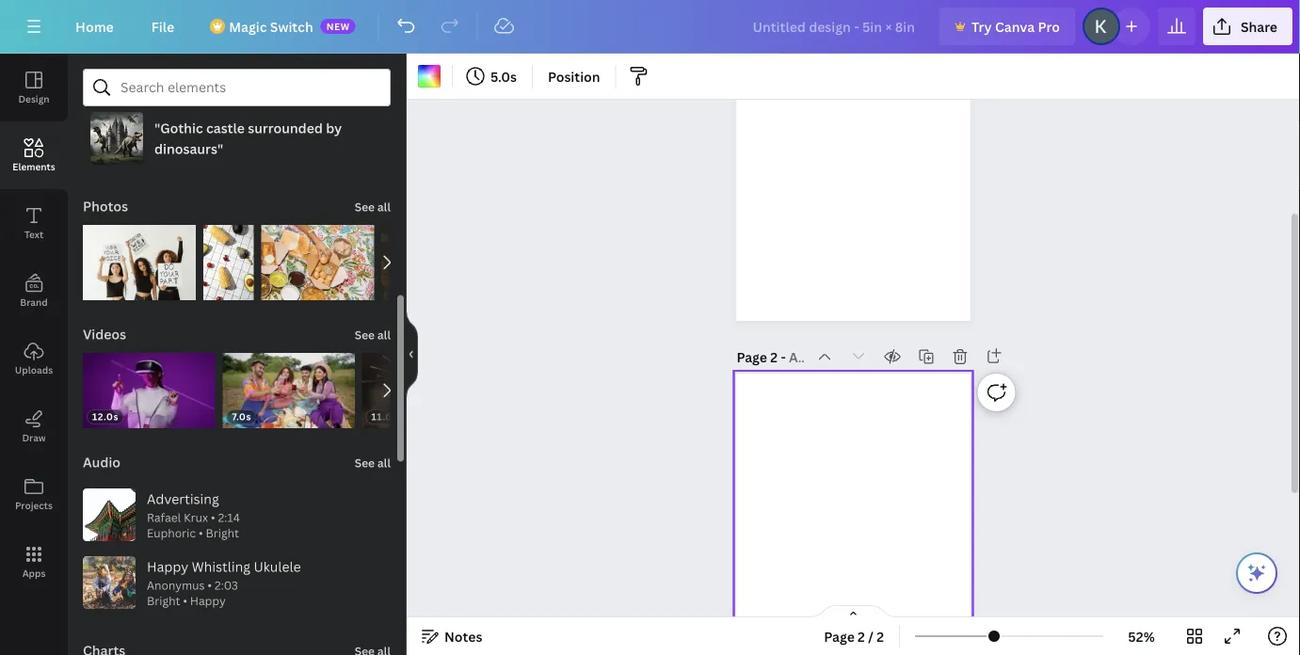 Task type: describe. For each thing, give the bounding box(es) containing it.
parks and loving sisters laying on blanket at a park image
[[381, 241, 494, 316]]

page for page 2 / 2
[[824, 627, 855, 645]]

position
[[548, 67, 600, 85]]

flowers"
[[154, 88, 208, 106]]

draw button
[[0, 393, 68, 460]]

page 2 -
[[737, 348, 789, 366]]

-
[[781, 348, 786, 366]]

/
[[868, 627, 874, 645]]

hide image
[[406, 309, 418, 400]]

12.0s group
[[83, 358, 215, 444]]

magic switch
[[229, 17, 313, 35]]

try canva pro
[[972, 17, 1060, 35]]

page 2 / 2 button
[[816, 621, 892, 651]]

canva assistant image
[[1245, 562, 1268, 585]]

"a cute anime cat in a forest with flowers"
[[154, 67, 366, 106]]

see for videos
[[355, 343, 375, 359]]

projects button
[[0, 460, 68, 528]]

pro
[[1038, 17, 1060, 35]]

• left '2:14'
[[211, 526, 215, 541]]

text button
[[0, 189, 68, 257]]

apps button
[[0, 528, 68, 596]]

all for photos
[[377, 215, 391, 231]]

assortment of fruits and vegetables image
[[203, 241, 253, 316]]

home link
[[60, 8, 129, 45]]

see all for audio
[[355, 471, 391, 487]]

52%
[[1128, 627, 1155, 645]]

elements button
[[0, 121, 68, 189]]

52% button
[[1111, 621, 1172, 651]]

in
[[271, 67, 283, 85]]

elements
[[12, 160, 55, 173]]

draw
[[22, 431, 46, 444]]

11.0s
[[372, 426, 398, 439]]

5.0s button
[[460, 61, 524, 91]]

12.0s
[[92, 426, 119, 439]]

see all for photos
[[355, 215, 391, 231]]

• down the anonymus
[[183, 609, 187, 625]]

notes
[[444, 627, 482, 645]]

position button
[[540, 61, 608, 91]]

Page title text field
[[789, 347, 804, 366]]

see for photos
[[355, 215, 375, 231]]

uploads
[[15, 363, 53, 376]]

see all for videos
[[355, 343, 391, 359]]

5.0s
[[490, 67, 517, 85]]

magic
[[229, 17, 267, 35]]

notes button
[[414, 621, 490, 651]]

7.0s group
[[222, 358, 355, 444]]

file
[[151, 17, 174, 35]]

2 for /
[[858, 627, 865, 645]]

surrounded
[[248, 135, 323, 153]]

rafael
[[147, 526, 181, 541]]

euphoric
[[147, 541, 196, 557]]

1 vertical spatial happy
[[190, 609, 226, 625]]

"gothic
[[154, 135, 203, 153]]

castle
[[206, 135, 245, 153]]

show pages image
[[808, 604, 899, 619]]

file button
[[136, 8, 189, 45]]

cute
[[172, 67, 200, 85]]

"gothic castle surrounded by dinosaurs"
[[154, 135, 342, 174]]

brand button
[[0, 257, 68, 325]]

home
[[75, 17, 114, 35]]

side panel tab list
[[0, 54, 68, 596]]

brand
[[20, 296, 48, 308]]

krux
[[184, 526, 208, 541]]

text
[[24, 228, 43, 241]]

uploads button
[[0, 325, 68, 393]]

design
[[18, 92, 49, 105]]



Task type: locate. For each thing, give the bounding box(es) containing it.
1 vertical spatial page
[[824, 627, 855, 645]]

group right women protesting together image
[[203, 230, 253, 316]]

all for videos
[[377, 343, 391, 359]]

photos button
[[81, 203, 130, 241]]

happy up the anonymus
[[147, 574, 188, 592]]

see all button for videos
[[353, 331, 393, 369]]

see all button for audio
[[353, 459, 393, 497]]

advertising
[[147, 506, 219, 524]]

group
[[83, 230, 196, 316], [203, 230, 253, 316], [261, 230, 374, 316]]

page
[[737, 348, 767, 366], [824, 627, 855, 645]]

•
[[211, 526, 215, 541], [199, 541, 203, 557], [207, 593, 212, 609], [183, 609, 187, 625]]

0 horizontal spatial bright
[[147, 609, 180, 625]]

0 horizontal spatial group
[[83, 230, 196, 316]]

#ffffff image
[[418, 65, 441, 88]]

0 vertical spatial bright
[[206, 541, 239, 557]]

switch
[[270, 17, 313, 35]]

audio
[[83, 469, 121, 487]]

2 horizontal spatial 2
[[877, 627, 884, 645]]

all up parks and loving sisters laying on blanket at a park image
[[377, 215, 391, 231]]

1 horizontal spatial group
[[203, 230, 253, 316]]

whistling
[[192, 574, 250, 592]]

1 horizontal spatial 2
[[858, 627, 865, 645]]

1 horizontal spatial page
[[824, 627, 855, 645]]

• down krux in the bottom left of the page
[[199, 541, 203, 557]]

3 group from the left
[[261, 230, 374, 316]]

audio button
[[81, 459, 122, 497]]

a
[[286, 67, 294, 85]]

2 vertical spatial see all
[[355, 471, 391, 487]]

1 see all from the top
[[355, 215, 391, 231]]

with
[[338, 67, 366, 85]]

bright inside the advertising rafael krux • 2:14 euphoric • bright
[[206, 541, 239, 557]]

0 vertical spatial happy
[[147, 574, 188, 592]]

bright
[[206, 541, 239, 557], [147, 609, 180, 625]]

Design title text field
[[738, 8, 932, 45]]

all left hide image
[[377, 343, 391, 359]]

0 horizontal spatial 2
[[770, 348, 778, 366]]

women protesting together image
[[83, 241, 196, 316]]

0 horizontal spatial page
[[737, 348, 767, 366]]

see left hide image
[[355, 343, 375, 359]]

try
[[972, 17, 992, 35]]

videos button
[[81, 331, 128, 369]]

2 see all button from the top
[[353, 331, 393, 369]]

2 group from the left
[[203, 230, 253, 316]]

2 vertical spatial all
[[377, 471, 391, 487]]

11.0s group
[[362, 369, 494, 444]]

2 horizontal spatial group
[[261, 230, 374, 316]]

2 right /
[[877, 627, 884, 645]]

3 all from the top
[[377, 471, 391, 487]]

2 left -
[[770, 348, 778, 366]]

2:14
[[218, 526, 240, 541]]

happy down 2:03
[[190, 609, 226, 625]]

0 vertical spatial page
[[737, 348, 767, 366]]

Search elements search field
[[120, 70, 353, 105]]

group up videos button
[[83, 230, 196, 316]]

cat
[[246, 67, 268, 85]]

1 vertical spatial all
[[377, 343, 391, 359]]

2 for -
[[770, 348, 778, 366]]

2 see all from the top
[[355, 343, 391, 359]]

all down '11.0s'
[[377, 471, 391, 487]]

see for audio
[[355, 471, 375, 487]]

page inside button
[[824, 627, 855, 645]]

3 see all button from the top
[[353, 459, 393, 497]]

anime
[[203, 67, 243, 85]]

1 see from the top
[[355, 215, 375, 231]]

• left 2:03
[[207, 593, 212, 609]]

2 vertical spatial see all button
[[353, 459, 393, 497]]

photos
[[83, 213, 128, 231]]

2 left /
[[858, 627, 865, 645]]

videos
[[83, 341, 126, 359]]

2 vertical spatial see
[[355, 471, 375, 487]]

page for page 2 -
[[737, 348, 767, 366]]

happy whistling ukulele anonymus • 2:03 bright • happy
[[147, 574, 301, 625]]

"a
[[154, 67, 168, 85]]

see all button
[[353, 203, 393, 241], [353, 331, 393, 369], [353, 459, 393, 497]]

1 all from the top
[[377, 215, 391, 231]]

page 2 / 2
[[824, 627, 884, 645]]

see all button for photos
[[353, 203, 393, 241]]

forest
[[297, 67, 335, 85]]

advertising rafael krux • 2:14 euphoric • bright
[[147, 506, 240, 557]]

0 vertical spatial see
[[355, 215, 375, 231]]

happy
[[147, 574, 188, 592], [190, 609, 226, 625]]

2 all from the top
[[377, 343, 391, 359]]

bright down '2:14'
[[206, 541, 239, 557]]

page down the show pages "image"
[[824, 627, 855, 645]]

untitled media image
[[261, 241, 374, 316]]

see all
[[355, 215, 391, 231], [355, 343, 391, 359], [355, 471, 391, 487]]

2 see from the top
[[355, 343, 375, 359]]

page left -
[[737, 348, 767, 366]]

ukulele
[[254, 574, 301, 592]]

canva
[[995, 17, 1035, 35]]

1 vertical spatial bright
[[147, 609, 180, 625]]

share
[[1241, 17, 1277, 35]]

0 vertical spatial all
[[377, 215, 391, 231]]

anonymus
[[147, 593, 205, 609]]

design button
[[0, 54, 68, 121]]

3 see from the top
[[355, 471, 375, 487]]

bright down the anonymus
[[147, 609, 180, 625]]

bright, happy, 123 seconds element
[[147, 593, 238, 625]]

main menu bar
[[0, 0, 1300, 54]]

2:03
[[215, 593, 238, 609]]

1 vertical spatial see all button
[[353, 331, 393, 369]]

group right assortment of fruits and vegetables image on the left of the page
[[261, 230, 374, 316]]

see all up untitled media image
[[355, 215, 391, 231]]

1 vertical spatial see all
[[355, 343, 391, 359]]

see up untitled media image
[[355, 215, 375, 231]]

projects
[[15, 499, 53, 512]]

0 vertical spatial see all button
[[353, 203, 393, 241]]

1 group from the left
[[83, 230, 196, 316]]

euphoric, bright, 134 seconds element
[[147, 526, 240, 557]]

7.0s
[[232, 426, 251, 439]]

try canva pro button
[[940, 8, 1075, 45]]

bright inside happy whistling ukulele anonymus • 2:03 bright • happy
[[147, 609, 180, 625]]

see
[[355, 215, 375, 231], [355, 343, 375, 359], [355, 471, 375, 487]]

1 horizontal spatial bright
[[206, 541, 239, 557]]

share button
[[1203, 8, 1293, 45]]

see all left hide image
[[355, 343, 391, 359]]

0 vertical spatial see all
[[355, 215, 391, 231]]

dinosaurs"
[[154, 156, 223, 174]]

see down '11.0s'
[[355, 471, 375, 487]]

3 see all from the top
[[355, 471, 391, 487]]

2
[[770, 348, 778, 366], [858, 627, 865, 645], [877, 627, 884, 645]]

1 horizontal spatial happy
[[190, 609, 226, 625]]

all
[[377, 215, 391, 231], [377, 343, 391, 359], [377, 471, 391, 487]]

apps
[[22, 567, 46, 579]]

new
[[326, 20, 350, 32]]

all for audio
[[377, 471, 391, 487]]

see all down '11.0s'
[[355, 471, 391, 487]]

by
[[326, 135, 342, 153]]

1 vertical spatial see
[[355, 343, 375, 359]]

0 horizontal spatial happy
[[147, 574, 188, 592]]

1 see all button from the top
[[353, 203, 393, 241]]



Task type: vqa. For each thing, say whether or not it's contained in the screenshot.
52% dropdown button
yes



